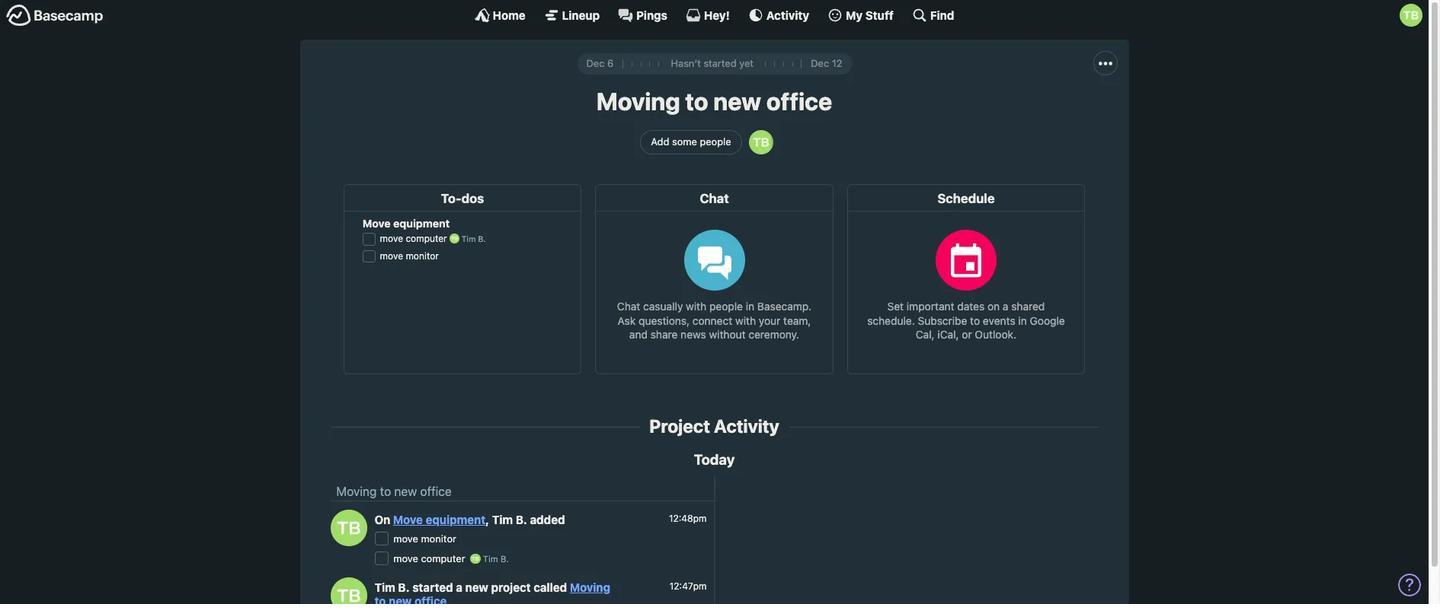 Task type: describe. For each thing, give the bounding box(es) containing it.
0 vertical spatial to
[[685, 86, 708, 115]]

new down yet
[[713, 86, 761, 115]]

new up "move"
[[394, 485, 417, 499]]

find
[[930, 8, 954, 22]]

hey!
[[704, 8, 730, 22]]

hey! button
[[686, 8, 730, 23]]

1 horizontal spatial started
[[704, 57, 737, 69]]

monitor
[[421, 533, 456, 546]]

1 vertical spatial started
[[412, 581, 453, 595]]

computer
[[421, 553, 465, 565]]

home link
[[474, 8, 526, 23]]

hasn't
[[671, 57, 701, 69]]

hasn't started yet
[[671, 57, 754, 69]]

activity link
[[748, 8, 809, 23]]

2 horizontal spatial b.
[[516, 513, 527, 527]]

office for moving to new office link to the bottom
[[415, 595, 447, 605]]

move monitor
[[393, 533, 456, 546]]

move for move computer
[[393, 553, 418, 565]]

main element
[[0, 0, 1429, 30]]

b. for tim b. started a new project called
[[398, 581, 410, 595]]

home
[[493, 8, 526, 22]]

today
[[694, 452, 735, 469]]

moving for moving to new office link to the bottom
[[570, 581, 610, 595]]

move equipment link
[[393, 513, 486, 527]]

move computer link
[[393, 553, 465, 565]]

stuff
[[865, 8, 894, 22]]

yet
[[739, 57, 754, 69]]

0 vertical spatial moving to new office link
[[336, 485, 452, 499]]

lineup link
[[544, 8, 600, 23]]

on
[[375, 513, 390, 527]]

some
[[672, 136, 697, 148]]

add
[[651, 136, 669, 148]]

find button
[[912, 8, 954, 23]]

add some people
[[651, 136, 731, 148]]

my
[[846, 8, 863, 22]]



Task type: vqa. For each thing, say whether or not it's contained in the screenshot.
No at left
no



Task type: locate. For each thing, give the bounding box(es) containing it.
new right a at the bottom left of page
[[465, 581, 488, 595]]

0 vertical spatial tim
[[492, 513, 513, 527]]

1 vertical spatial to
[[380, 485, 391, 499]]

moving to new office for moving to new office link to the bottom
[[375, 581, 610, 605]]

moving up add
[[596, 86, 680, 115]]

1 move from the top
[[393, 533, 418, 546]]

2 vertical spatial moving to new office
[[375, 581, 610, 605]]

2 move from the top
[[393, 553, 418, 565]]

0 vertical spatial moving
[[596, 86, 680, 115]]

1 vertical spatial activity
[[714, 416, 779, 438]]

6
[[607, 57, 614, 69]]

0 horizontal spatial b.
[[398, 581, 410, 595]]

move monitor link
[[393, 533, 456, 546]]

moving up on
[[336, 485, 377, 499]]

12:48pm element
[[669, 514, 707, 525]]

on move equipment ,       tim b. added
[[375, 513, 565, 527]]

to
[[685, 86, 708, 115], [380, 485, 391, 499], [375, 595, 386, 605]]

moving to new office up on
[[336, 485, 452, 499]]

pings
[[636, 8, 667, 22]]

1 vertical spatial moving to new office
[[336, 485, 452, 499]]

2 dec from the left
[[811, 57, 829, 69]]

dec 12
[[811, 57, 842, 69]]

b. left added
[[516, 513, 527, 527]]

add some people link
[[640, 130, 742, 155]]

dec  6
[[586, 57, 614, 69]]

office for top moving to new office link
[[420, 485, 452, 499]]

1 vertical spatial tim
[[483, 555, 498, 565]]

0 horizontal spatial started
[[412, 581, 453, 595]]

tim for tim b.
[[483, 555, 498, 565]]

moving to new office for top moving to new office link
[[336, 485, 452, 499]]

tim for tim b. started a new project called
[[375, 581, 395, 595]]

12
[[832, 57, 842, 69]]

0 horizontal spatial dec
[[586, 57, 605, 69]]

new down move computer link
[[389, 595, 412, 605]]

0 vertical spatial b.
[[516, 513, 527, 527]]

office left a at the bottom left of page
[[415, 595, 447, 605]]

move for move monitor
[[393, 533, 418, 546]]

1 vertical spatial moving
[[336, 485, 377, 499]]

people
[[700, 136, 731, 148]]

b. up project
[[501, 555, 509, 565]]

tim
[[492, 513, 513, 527], [483, 555, 498, 565], [375, 581, 395, 595]]

moving
[[596, 86, 680, 115], [336, 485, 377, 499], [570, 581, 610, 595]]

2 vertical spatial office
[[415, 595, 447, 605]]

started
[[704, 57, 737, 69], [412, 581, 453, 595]]

tim right ,
[[492, 513, 513, 527]]

move
[[393, 533, 418, 546], [393, 553, 418, 565]]

equipment
[[426, 513, 486, 527]]

move down "move"
[[393, 533, 418, 546]]

2 vertical spatial moving
[[570, 581, 610, 595]]

1 vertical spatial b.
[[501, 555, 509, 565]]

0 vertical spatial move
[[393, 533, 418, 546]]

1 vertical spatial move
[[393, 553, 418, 565]]

office
[[766, 86, 832, 115], [420, 485, 452, 499], [415, 595, 447, 605]]

tim burton image
[[749, 130, 773, 155]]

pings button
[[618, 8, 667, 23]]

1 horizontal spatial dec
[[811, 57, 829, 69]]

office up move equipment link
[[420, 485, 452, 499]]

0 vertical spatial moving to new office
[[596, 86, 832, 115]]

tim down the move computer at the bottom left of the page
[[375, 581, 395, 595]]

moving to new office down tim b.
[[375, 581, 610, 605]]

activity
[[766, 8, 809, 22], [714, 416, 779, 438]]

called
[[534, 581, 567, 595]]

new
[[713, 86, 761, 115], [394, 485, 417, 499], [465, 581, 488, 595], [389, 595, 412, 605]]

dec for dec 12
[[811, 57, 829, 69]]

moving to new office down hasn't started yet
[[596, 86, 832, 115]]

dec for dec  6
[[586, 57, 605, 69]]

activity inside main element
[[766, 8, 809, 22]]

2 vertical spatial b.
[[398, 581, 410, 595]]

dec
[[586, 57, 605, 69], [811, 57, 829, 69]]

,
[[486, 513, 489, 527]]

lineup
[[562, 8, 600, 22]]

2 vertical spatial tim
[[375, 581, 395, 595]]

12:47pm
[[670, 582, 707, 593]]

added
[[530, 513, 565, 527]]

moving inside the moving to new office
[[570, 581, 610, 595]]

1 vertical spatial moving to new office link
[[375, 581, 610, 605]]

my stuff button
[[828, 8, 894, 23]]

my stuff
[[846, 8, 894, 22]]

0 vertical spatial started
[[704, 57, 737, 69]]

move down move monitor
[[393, 553, 418, 565]]

0 vertical spatial activity
[[766, 8, 809, 22]]

activity up today at the bottom
[[714, 416, 779, 438]]

new inside the moving to new office
[[389, 595, 412, 605]]

moving to new office link
[[336, 485, 452, 499], [375, 581, 610, 605]]

tim up tim b. started a new project called on the bottom
[[483, 555, 498, 565]]

moving right called
[[570, 581, 610, 595]]

1 dec from the left
[[586, 57, 605, 69]]

started left yet
[[704, 57, 737, 69]]

move
[[393, 513, 423, 527]]

a
[[456, 581, 463, 595]]

12:48pm
[[669, 514, 707, 525]]

0 vertical spatial office
[[766, 86, 832, 115]]

tim b.
[[480, 555, 509, 565]]

b.
[[516, 513, 527, 527], [501, 555, 509, 565], [398, 581, 410, 595]]

1 vertical spatial office
[[420, 485, 452, 499]]

project
[[649, 416, 710, 438]]

moving to new office
[[596, 86, 832, 115], [336, 485, 452, 499], [375, 581, 610, 605]]

dec left 6
[[586, 57, 605, 69]]

moving for top moving to new office link
[[336, 485, 377, 499]]

switch accounts image
[[6, 4, 104, 27]]

12:47pm element
[[670, 582, 707, 593]]

activity left my
[[766, 8, 809, 22]]

office inside the moving to new office
[[415, 595, 447, 605]]

project
[[491, 581, 531, 595]]

office down dec 12
[[766, 86, 832, 115]]

dec left '12'
[[811, 57, 829, 69]]

moving to new office link down tim b.
[[375, 581, 610, 605]]

b. down move computer link
[[398, 581, 410, 595]]

started left a at the bottom left of page
[[412, 581, 453, 595]]

moving to new office link up on
[[336, 485, 452, 499]]

tim b. started a new project called
[[375, 581, 570, 595]]

2 vertical spatial to
[[375, 595, 386, 605]]

tim burton image
[[1400, 4, 1423, 27], [330, 510, 367, 547], [470, 554, 480, 565], [330, 578, 367, 605]]

b. for tim b.
[[501, 555, 509, 565]]

1 horizontal spatial b.
[[501, 555, 509, 565]]

move computer
[[393, 553, 465, 565]]

project activity
[[649, 416, 779, 438]]



